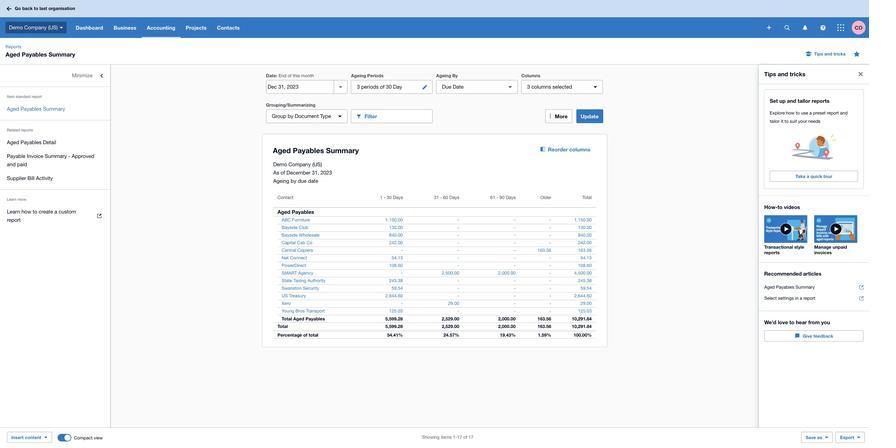 Task type: describe. For each thing, give the bounding box(es) containing it.
reports
[[6, 44, 21, 49]]

1 245.38 from the left
[[389, 278, 403, 283]]

2 2,644.60 link from the left
[[571, 293, 596, 300]]

2,529.00 for total aged payables
[[442, 316, 460, 322]]

we'd
[[765, 319, 777, 325]]

agency
[[298, 271, 313, 276]]

(us) for demo company (us)
[[48, 24, 58, 30]]

0 horizontal spatial tips and tricks
[[765, 70, 806, 78]]

banner containing co
[[0, 0, 870, 38]]

reorder
[[548, 146, 568, 153]]

1 163.56 link from the left
[[534, 247, 556, 254]]

2 840.00 from the left
[[579, 233, 592, 238]]

payable
[[7, 153, 25, 159]]

we'd love to hear from you
[[765, 319, 831, 325]]

abc furniture link
[[273, 217, 314, 224]]

young bros transport link
[[273, 308, 329, 315]]

report help panel close image
[[855, 67, 869, 81]]

payables inside aged payables detail 'link'
[[21, 139, 42, 145]]

update
[[581, 113, 599, 119]]

xero for xero
[[282, 301, 291, 306]]

reports inside transactional style reports
[[765, 250, 780, 255]]

dashboard
[[76, 24, 103, 31]]

list of convenience dates image
[[334, 80, 348, 94]]

1 vertical spatial aged payables summary link
[[765, 282, 864, 293]]

how-to videos
[[765, 204, 801, 210]]

powerdirect
[[282, 263, 306, 268]]

recommended articles
[[765, 271, 822, 277]]

selected
[[553, 84, 573, 90]]

0 horizontal spatial svg image
[[768, 26, 772, 30]]

columns for 3
[[532, 84, 552, 90]]

tricks inside 'button'
[[834, 51, 846, 57]]

2 130.00 link from the left
[[574, 224, 596, 231]]

total aged payables
[[282, 316, 325, 322]]

and inside explore how to use a preset report and tailor it to suit your needs
[[841, 110, 848, 116]]

use
[[802, 110, 809, 116]]

young bros transport
[[282, 308, 325, 314]]

group by document type
[[272, 113, 331, 119]]

to for explore how to use a preset report and tailor it to suit your needs
[[797, 110, 801, 116]]

learn for learn more
[[7, 197, 17, 202]]

abc furniture
[[282, 217, 310, 223]]

suit
[[791, 119, 798, 124]]

aged up select
[[765, 285, 776, 290]]

tips and tricks inside 'button'
[[815, 51, 846, 57]]

1 245.38 link from the left
[[385, 277, 407, 284]]

minimize
[[72, 72, 93, 78]]

custom
[[59, 209, 76, 215]]

1 59.54 from the left
[[392, 286, 403, 291]]

130.00 for first 130.00 link from the right
[[579, 225, 592, 230]]

report right in
[[804, 296, 816, 301]]

report inside learn how to create a custom report
[[7, 217, 21, 223]]

0 horizontal spatial tips
[[765, 70, 777, 78]]

reorder columns
[[548, 146, 591, 153]]

1
[[380, 195, 383, 200]]

aged payables summary for bottommost aged payables summary 'link'
[[765, 285, 816, 290]]

due
[[298, 178, 307, 184]]

1 125.03 link from the left
[[385, 308, 407, 315]]

ageing inside "demo company (us) as of december 31, 2023 ageing by due date"
[[273, 178, 290, 184]]

1 108.60 link from the left
[[385, 262, 407, 269]]

payables inside reports aged payables summary
[[22, 51, 47, 58]]

2 245.38 link from the left
[[574, 277, 596, 284]]

go back to last organisation link
[[4, 3, 79, 15]]

smart agency link
[[273, 270, 317, 277]]

and inside the payable invoice summary - approved and paid
[[7, 161, 16, 167]]

end
[[279, 73, 287, 78]]

Report title field
[[271, 143, 525, 159]]

1 horizontal spatial tailor
[[798, 98, 811, 104]]

love
[[779, 319, 789, 325]]

type
[[321, 113, 331, 119]]

transactional
[[765, 244, 794, 250]]

1 130.00 link from the left
[[385, 224, 407, 231]]

demo for demo company (us)
[[9, 24, 23, 30]]

2023
[[321, 170, 332, 176]]

2,000.00 for total
[[499, 324, 516, 329]]

central
[[282, 248, 296, 253]]

view
[[94, 435, 103, 440]]

payables up settings
[[777, 285, 795, 290]]

as
[[818, 435, 823, 440]]

treasury
[[289, 293, 306, 298]]

periods
[[368, 73, 384, 78]]

minimize button
[[0, 69, 110, 82]]

a inside explore how to use a preset report and tailor it to suit your needs
[[810, 110, 813, 116]]

co
[[307, 240, 312, 245]]

unpaid
[[833, 244, 848, 250]]

settings
[[779, 296, 795, 301]]

bros
[[296, 308, 305, 314]]

days for 1 - 30 days
[[393, 195, 403, 200]]

to for we'd love to hear from you
[[790, 319, 795, 325]]

create
[[39, 209, 53, 215]]

older
[[541, 195, 552, 200]]

10,291.84 for total
[[572, 324, 592, 329]]

report output element
[[273, 191, 596, 339]]

net connect link
[[273, 255, 311, 262]]

how for learn
[[21, 209, 31, 215]]

by inside "demo company (us) as of december 31, 2023 ageing by due date"
[[291, 178, 297, 184]]

this
[[293, 73, 300, 78]]

transport
[[306, 308, 325, 314]]

date : end of this month
[[266, 73, 314, 78]]

report inside explore how to use a preset report and tailor it to suit your needs
[[828, 110, 840, 116]]

1 horizontal spatial svg image
[[803, 25, 808, 30]]

quick
[[811, 174, 823, 179]]

1 - 30 days button
[[354, 191, 407, 207]]

summary inside reports aged payables summary
[[49, 51, 75, 58]]

(us) for demo company (us) as of december 31, 2023 ageing by due date
[[313, 161, 322, 167]]

bayside club
[[282, 225, 308, 230]]

by
[[453, 73, 458, 78]]

1 108.60 from the left
[[389, 263, 403, 268]]

2 59.54 link from the left
[[577, 285, 596, 292]]

select settings in a report link
[[765, 293, 864, 304]]

31 - 60 days
[[434, 195, 460, 200]]

back
[[22, 6, 33, 11]]

payables up furniture
[[292, 209, 314, 215]]

business
[[114, 24, 137, 31]]

last
[[40, 6, 47, 11]]

authority
[[308, 278, 326, 283]]

abc
[[282, 217, 291, 223]]

filter button
[[351, 109, 433, 123]]

tips and tricks button
[[802, 48, 851, 59]]

2 108.60 link from the left
[[574, 262, 596, 269]]

demo company (us) button
[[0, 17, 71, 38]]

to for go back to last organisation
[[34, 6, 38, 11]]

feedback
[[814, 333, 834, 339]]

of inside date : end of this month
[[288, 73, 292, 78]]

explore
[[771, 110, 786, 116]]

in
[[796, 296, 799, 301]]

payable invoice summary - approved and paid link
[[0, 149, 110, 171]]

3 for 3 columns selected
[[528, 84, 531, 90]]

to right it
[[785, 119, 789, 124]]

2 17 from the left
[[469, 435, 474, 440]]

projects button
[[181, 17, 212, 38]]

2 125.03 from the left
[[579, 308, 592, 314]]

and right up
[[788, 98, 797, 104]]

1 54.13 link from the left
[[388, 255, 407, 262]]

2 59.54 from the left
[[581, 286, 592, 291]]

how for explore
[[787, 110, 795, 116]]

bayside wholesale link
[[273, 232, 324, 239]]

2,000.00 for total aged payables
[[499, 316, 516, 322]]

2 242.00 from the left
[[579, 240, 592, 245]]

aged payables summary for the top aged payables summary 'link'
[[7, 106, 65, 112]]

61 - 90 days button
[[464, 191, 520, 207]]

update button
[[577, 109, 604, 123]]

recommended
[[765, 271, 803, 277]]

us treasury
[[282, 293, 306, 298]]

Select end date field
[[267, 80, 334, 94]]

contact
[[278, 195, 294, 200]]

130.00 for second 130.00 link from right
[[389, 225, 403, 230]]

tour
[[824, 174, 833, 179]]

bayside for bayside wholesale
[[282, 233, 298, 238]]

a inside take a quick tour "button"
[[808, 174, 810, 179]]

payables down the transport
[[306, 316, 325, 322]]

older button
[[520, 191, 556, 207]]

central copiers link
[[273, 247, 317, 254]]

wholesale
[[299, 233, 320, 238]]

1-
[[453, 435, 458, 440]]

manage unpaid invoices
[[815, 244, 848, 255]]

a inside learn how to create a custom report
[[55, 209, 57, 215]]

go back to last organisation
[[15, 6, 75, 11]]

0 vertical spatial 30
[[386, 84, 392, 90]]

to for learn how to create a custom report
[[33, 209, 37, 215]]

capital cab co
[[282, 240, 312, 245]]

0 horizontal spatial reports
[[21, 128, 33, 132]]

- inside 61 - 90 days button
[[497, 195, 499, 200]]

summary for the top aged payables summary 'link'
[[43, 106, 65, 112]]

bayside for bayside club
[[282, 225, 298, 230]]

0 vertical spatial date
[[266, 73, 276, 78]]

xero standard report
[[7, 95, 42, 99]]

periods
[[362, 84, 379, 90]]

31
[[434, 195, 439, 200]]



Task type: locate. For each thing, give the bounding box(es) containing it.
1 horizontal spatial 125.03 link
[[574, 308, 596, 315]]

1 vertical spatial company
[[289, 161, 311, 167]]

tailor left it
[[771, 119, 780, 124]]

0 vertical spatial (us)
[[48, 24, 58, 30]]

1 horizontal spatial 2,644.60 link
[[571, 293, 596, 300]]

of right '1-'
[[464, 435, 468, 440]]

5,599.28 for total aged payables
[[386, 316, 403, 322]]

840.00
[[389, 233, 403, 238], [579, 233, 592, 238]]

2,529.00
[[442, 316, 460, 322], [442, 324, 460, 329]]

items
[[441, 435, 452, 440]]

select settings in a report
[[765, 296, 816, 301]]

us treasury link
[[273, 293, 310, 300]]

demo for demo company (us) as of december 31, 2023 ageing by due date
[[273, 161, 287, 167]]

3 for 3 periods of 30 day
[[357, 84, 360, 90]]

by left due
[[291, 178, 297, 184]]

summary for bottommost aged payables summary 'link'
[[796, 285, 816, 290]]

aged payables summary down xero standard report
[[7, 106, 65, 112]]

of inside button
[[380, 84, 385, 90]]

furniture
[[292, 217, 310, 223]]

date
[[308, 178, 319, 184]]

1 242.00 link from the left
[[385, 239, 407, 246]]

to left create at the top left
[[33, 209, 37, 215]]

svg image inside the demo company (us) popup button
[[60, 27, 63, 29]]

1 29.00 from the left
[[448, 301, 460, 306]]

of left this
[[288, 73, 292, 78]]

2 245.38 from the left
[[579, 278, 592, 283]]

0 horizontal spatial xero
[[7, 95, 15, 99]]

1 horizontal spatial reports
[[765, 250, 780, 255]]

0 vertical spatial 5,599.28
[[386, 316, 403, 322]]

30 right 1
[[387, 195, 392, 200]]

1,150.00 link down 1 - 30 days
[[382, 217, 407, 224]]

29.00 link down "2,500.00" "link"
[[444, 300, 464, 307]]

0 horizontal spatial 29.00
[[448, 301, 460, 306]]

days right '60'
[[450, 195, 460, 200]]

- inside 1 - 30 days button
[[384, 195, 386, 200]]

2 2,529.00 from the top
[[442, 324, 460, 329]]

2 horizontal spatial days
[[506, 195, 516, 200]]

2 5,599.28 from the top
[[386, 324, 403, 329]]

company for demo company (us) as of december 31, 2023 ageing by due date
[[289, 161, 311, 167]]

1 vertical spatial how
[[21, 209, 31, 215]]

1 vertical spatial reports
[[21, 128, 33, 132]]

and right preset
[[841, 110, 848, 116]]

from
[[809, 319, 821, 325]]

1 2,529.00 from the top
[[442, 316, 460, 322]]

reports up recommended
[[765, 250, 780, 255]]

summary inside the payable invoice summary - approved and paid
[[45, 153, 67, 159]]

0 vertical spatial 2,529.00
[[442, 316, 460, 322]]

a right in
[[801, 296, 803, 301]]

percentage of total
[[278, 332, 318, 338]]

xero inside report output element
[[282, 301, 291, 306]]

1 horizontal spatial 840.00
[[579, 233, 592, 238]]

3 left periods
[[357, 84, 360, 90]]

date left end
[[266, 73, 276, 78]]

2 horizontal spatial ageing
[[437, 73, 452, 78]]

document
[[295, 113, 319, 119]]

set up and tailor reports
[[771, 98, 830, 104]]

svg image
[[7, 6, 11, 11], [838, 24, 845, 31], [785, 25, 790, 30], [60, 27, 63, 29]]

filter
[[365, 113, 377, 119]]

1 horizontal spatial columns
[[570, 146, 591, 153]]

0 vertical spatial aged payables summary link
[[0, 102, 110, 116]]

2 2,644.60 from the left
[[575, 293, 592, 298]]

learn left more
[[7, 197, 17, 202]]

1,150.00 link down total button
[[571, 217, 596, 224]]

0 horizontal spatial how
[[21, 209, 31, 215]]

company up december
[[289, 161, 311, 167]]

bayside inside 'link'
[[282, 225, 298, 230]]

2,529.00 for total
[[442, 324, 460, 329]]

1 10,291.84 from the top
[[572, 316, 592, 322]]

a inside the select settings in a report link
[[801, 296, 803, 301]]

to inside learn how to create a custom report
[[33, 209, 37, 215]]

1 horizontal spatial 1,150.00 link
[[571, 217, 596, 224]]

svg image
[[803, 25, 808, 30], [821, 25, 826, 30], [768, 26, 772, 30]]

day
[[394, 84, 403, 90]]

a right create at the top left
[[55, 209, 57, 215]]

130.00 down total button
[[579, 225, 592, 230]]

learn how to create a custom report link
[[0, 205, 110, 227]]

2 242.00 link from the left
[[574, 239, 596, 246]]

2 days from the left
[[450, 195, 460, 200]]

1 horizontal spatial 54.13
[[581, 255, 592, 261]]

activity
[[36, 175, 53, 181]]

0 horizontal spatial 2,644.60
[[386, 293, 403, 298]]

29.00 down "2,500.00" "link"
[[448, 301, 460, 306]]

0 vertical spatial reports
[[813, 98, 830, 104]]

2 bayside from the top
[[282, 233, 298, 238]]

by down grouping/summarizing
[[288, 113, 294, 119]]

0 horizontal spatial 840.00 link
[[385, 232, 407, 239]]

1 bayside from the top
[[282, 225, 298, 230]]

to left videos on the top of the page
[[778, 204, 783, 210]]

swanston
[[282, 286, 302, 291]]

payables down xero standard report
[[21, 106, 42, 112]]

1 horizontal spatial 108.60
[[579, 263, 592, 268]]

0 vertical spatial bayside
[[282, 225, 298, 230]]

90
[[500, 195, 505, 200]]

bayside wholesale
[[282, 233, 320, 238]]

svg image inside go back to last organisation link
[[7, 6, 11, 11]]

company down go back to last organisation link
[[24, 24, 47, 30]]

1 horizontal spatial ageing
[[351, 73, 366, 78]]

a right take
[[808, 174, 810, 179]]

columns for reorder
[[570, 146, 591, 153]]

xero left standard
[[7, 95, 15, 99]]

1 horizontal spatial company
[[289, 161, 311, 167]]

1 horizontal spatial 108.60 link
[[574, 262, 596, 269]]

month
[[301, 73, 314, 78]]

0 vertical spatial demo
[[9, 24, 23, 30]]

0 horizontal spatial 59.54
[[392, 286, 403, 291]]

2 horizontal spatial svg image
[[821, 25, 826, 30]]

0 horizontal spatial 3
[[357, 84, 360, 90]]

3 days from the left
[[506, 195, 516, 200]]

learn down the learn more
[[7, 209, 20, 215]]

0 horizontal spatial 1,150.00
[[386, 217, 403, 223]]

as
[[273, 170, 279, 176]]

give
[[804, 333, 813, 339]]

tailor up use
[[798, 98, 811, 104]]

2 125.03 link from the left
[[574, 308, 596, 315]]

report right preset
[[828, 110, 840, 116]]

1 3 from the left
[[357, 84, 360, 90]]

1 vertical spatial total
[[282, 316, 292, 322]]

remove from favorites image
[[851, 47, 864, 61]]

style
[[795, 244, 805, 250]]

59.54
[[392, 286, 403, 291], [581, 286, 592, 291]]

date inside "due date" popup button
[[453, 84, 464, 90]]

1 vertical spatial 2,529.00
[[442, 324, 460, 329]]

130.00 link down total button
[[574, 224, 596, 231]]

1,150.00 down total button
[[575, 217, 592, 223]]

and left remove from favorites icon on the right top of the page
[[825, 51, 833, 57]]

0 vertical spatial xero
[[7, 95, 15, 99]]

columns inside button
[[570, 146, 591, 153]]

0 horizontal spatial 130.00 link
[[385, 224, 407, 231]]

2 learn from the top
[[7, 209, 20, 215]]

ageing down as
[[273, 178, 290, 184]]

and inside 'button'
[[825, 51, 833, 57]]

learn for learn how to create a custom report
[[7, 209, 20, 215]]

save
[[806, 435, 817, 440]]

tips and tricks left remove from favorites icon on the right top of the page
[[815, 51, 846, 57]]

hear
[[797, 319, 808, 325]]

1 horizontal spatial aged payables summary
[[765, 285, 816, 290]]

1 5,599.28 from the top
[[386, 316, 403, 322]]

2,000.00
[[499, 271, 516, 276], [499, 316, 516, 322], [499, 324, 516, 329]]

0 vertical spatial by
[[288, 113, 294, 119]]

ageing for ageing by
[[437, 73, 452, 78]]

tips and tricks up up
[[765, 70, 806, 78]]

1,150.00 for first 1,150.00 link
[[386, 217, 403, 223]]

aged payables summary
[[7, 106, 65, 112], [765, 285, 816, 290]]

0 vertical spatial tips
[[815, 51, 824, 57]]

1 vertical spatial columns
[[570, 146, 591, 153]]

smart agency
[[282, 271, 313, 276]]

columns right reorder
[[570, 146, 591, 153]]

1,150.00 for first 1,150.00 link from the right
[[575, 217, 592, 223]]

0 horizontal spatial 245.38 link
[[385, 277, 407, 284]]

your
[[799, 119, 808, 124]]

reports
[[813, 98, 830, 104], [21, 128, 33, 132], [765, 250, 780, 255]]

demo up as
[[273, 161, 287, 167]]

3 periods of 30 day button
[[351, 80, 433, 94]]

(us) up 31,
[[313, 161, 322, 167]]

0 horizontal spatial 2,644.60 link
[[382, 293, 407, 300]]

and down payable
[[7, 161, 16, 167]]

summary up minimize button
[[49, 51, 75, 58]]

bayside down abc
[[282, 225, 298, 230]]

xero for xero standard report
[[7, 95, 15, 99]]

125.03 link up the 54.41% at the left
[[385, 308, 407, 315]]

2 840.00 link from the left
[[574, 232, 596, 239]]

how
[[787, 110, 795, 116], [21, 209, 31, 215]]

2 54.13 from the left
[[581, 255, 592, 261]]

130.00 link down 1 - 30 days
[[385, 224, 407, 231]]

2 1,150.00 from the left
[[575, 217, 592, 223]]

0 horizontal spatial ageing
[[273, 178, 290, 184]]

a right use
[[810, 110, 813, 116]]

1 130.00 from the left
[[389, 225, 403, 230]]

1 horizontal spatial 1,150.00
[[575, 217, 592, 223]]

how inside explore how to use a preset report and tailor it to suit your needs
[[787, 110, 795, 116]]

1 242.00 from the left
[[389, 240, 403, 245]]

summary up in
[[796, 285, 816, 290]]

total inside button
[[583, 195, 592, 200]]

1 vertical spatial 30
[[387, 195, 392, 200]]

125.03 link up 100.00%
[[574, 308, 596, 315]]

summary down minimize button
[[43, 106, 65, 112]]

0 vertical spatial learn
[[7, 197, 17, 202]]

- inside the payable invoice summary - approved and paid
[[68, 153, 70, 159]]

0 vertical spatial aged payables summary
[[7, 106, 65, 112]]

ageing by
[[437, 73, 458, 78]]

29.00 link down the 4,500.00 link
[[577, 300, 596, 307]]

insert content
[[11, 435, 41, 440]]

supplier bill activity link
[[0, 171, 110, 185]]

0 horizontal spatial aged payables summary link
[[0, 102, 110, 116]]

2 10,291.84 from the top
[[572, 324, 592, 329]]

0 horizontal spatial 54.13 link
[[388, 255, 407, 262]]

co button
[[853, 17, 870, 38]]

125.03 up 100.00%
[[579, 308, 592, 314]]

company for demo company (us)
[[24, 24, 47, 30]]

1 horizontal spatial 245.38 link
[[574, 277, 596, 284]]

payable invoice summary - approved and paid
[[7, 153, 94, 167]]

to left use
[[797, 110, 801, 116]]

payables up the invoice
[[21, 139, 42, 145]]

30 left day
[[386, 84, 392, 90]]

0 vertical spatial columns
[[532, 84, 552, 90]]

10,291.84
[[572, 316, 592, 322], [572, 324, 592, 329]]

1 1,150.00 from the left
[[386, 217, 403, 223]]

0 horizontal spatial 54.13
[[392, 255, 403, 261]]

1 horizontal spatial 3
[[528, 84, 531, 90]]

1 vertical spatial tailor
[[771, 119, 780, 124]]

of right as
[[281, 170, 285, 176]]

of inside report output element
[[303, 332, 308, 338]]

1 learn from the top
[[7, 197, 17, 202]]

1 54.13 from the left
[[392, 255, 403, 261]]

columns down columns at the top of the page
[[532, 84, 552, 90]]

payables
[[22, 51, 47, 58], [21, 106, 42, 112], [21, 139, 42, 145], [292, 209, 314, 215], [777, 285, 795, 290], [306, 316, 325, 322]]

aged down standard
[[7, 106, 19, 112]]

compact
[[74, 435, 93, 440]]

1 125.03 from the left
[[389, 308, 403, 314]]

2 vertical spatial 2,000.00
[[499, 324, 516, 329]]

1 vertical spatial 5,599.28
[[386, 324, 403, 329]]

ageing up periods
[[351, 73, 366, 78]]

- link
[[454, 217, 464, 224], [510, 217, 520, 224], [546, 217, 556, 224], [454, 224, 464, 231], [510, 224, 520, 231], [546, 224, 556, 231], [454, 232, 464, 239], [510, 232, 520, 239], [546, 232, 556, 239], [454, 239, 464, 246], [510, 239, 520, 246], [546, 239, 556, 246], [397, 247, 407, 254], [454, 247, 464, 254], [510, 247, 520, 254], [454, 255, 464, 262], [510, 255, 520, 262], [546, 255, 556, 262], [454, 262, 464, 269], [510, 262, 520, 269], [546, 262, 556, 269], [397, 270, 407, 277], [546, 270, 556, 277], [454, 277, 464, 284], [510, 277, 520, 284], [546, 277, 556, 284], [454, 285, 464, 292], [510, 285, 520, 292], [546, 285, 556, 292], [454, 293, 464, 300], [510, 293, 520, 300], [546, 293, 556, 300], [397, 300, 407, 307], [510, 300, 520, 307], [546, 300, 556, 307], [454, 308, 464, 315], [510, 308, 520, 315], [546, 308, 556, 315]]

1 horizontal spatial aged payables summary link
[[765, 282, 864, 293]]

go
[[15, 6, 21, 11]]

report down the learn more
[[7, 217, 21, 223]]

1 2,644.60 link from the left
[[382, 293, 407, 300]]

1 horizontal spatial days
[[450, 195, 460, 200]]

banner
[[0, 0, 870, 38]]

summary down aged payables detail 'link'
[[45, 153, 67, 159]]

days for 61 - 90 days
[[506, 195, 516, 200]]

1 horizontal spatial 245.38
[[579, 278, 592, 283]]

(us) inside popup button
[[48, 24, 58, 30]]

tricks left remove from favorites icon on the right top of the page
[[834, 51, 846, 57]]

cab
[[297, 240, 305, 245]]

0 horizontal spatial company
[[24, 24, 47, 30]]

1 horizontal spatial 242.00
[[579, 240, 592, 245]]

demo inside "demo company (us) as of december 31, 2023 ageing by due date"
[[273, 161, 287, 167]]

1 2,000.00 from the top
[[499, 271, 516, 276]]

1 days from the left
[[393, 195, 403, 200]]

save as
[[806, 435, 823, 440]]

(us) inside "demo company (us) as of december 31, 2023 ageing by due date"
[[313, 161, 322, 167]]

2,644.60
[[386, 293, 403, 298], [575, 293, 592, 298]]

2 54.13 link from the left
[[577, 255, 596, 262]]

supplier
[[7, 175, 26, 181]]

export button
[[836, 432, 866, 443]]

17 right '1-'
[[469, 435, 474, 440]]

how up the suit
[[787, 110, 795, 116]]

aged payables summary link down "articles"
[[765, 282, 864, 293]]

1 840.00 link from the left
[[385, 232, 407, 239]]

2 29.00 from the left
[[581, 301, 592, 306]]

contacts
[[217, 24, 240, 31]]

1 horizontal spatial 125.03
[[579, 308, 592, 314]]

give feedback
[[804, 333, 834, 339]]

30 inside report output element
[[387, 195, 392, 200]]

days right 90
[[506, 195, 516, 200]]

summary for payable invoice summary - approved and paid link
[[45, 153, 67, 159]]

:
[[276, 73, 278, 78]]

2 29.00 link from the left
[[577, 300, 596, 307]]

of right periods
[[380, 84, 385, 90]]

- inside 31 - 60 days button
[[440, 195, 442, 200]]

1 vertical spatial by
[[291, 178, 297, 184]]

transactional style reports button
[[765, 215, 808, 255]]

days for 31 - 60 days
[[450, 195, 460, 200]]

1 vertical spatial 2,000.00
[[499, 316, 516, 322]]

company inside "demo company (us) as of december 31, 2023 ageing by due date"
[[289, 161, 311, 167]]

1 2,644.60 from the left
[[386, 293, 403, 298]]

aged down reports link at the left top
[[6, 51, 20, 58]]

19.43%
[[500, 332, 516, 338]]

aged inside reports aged payables summary
[[6, 51, 20, 58]]

1 vertical spatial tricks
[[791, 70, 806, 78]]

export
[[841, 435, 855, 440]]

to left last
[[34, 6, 38, 11]]

1,150.00 down 1 - 30 days
[[386, 217, 403, 223]]

130.00 down 1 - 30 days
[[389, 225, 403, 230]]

reports up aged payables detail
[[21, 128, 33, 132]]

capital
[[282, 240, 296, 245]]

tricks up 'set up and tailor reports'
[[791, 70, 806, 78]]

245.38
[[389, 278, 403, 283], [579, 278, 592, 283]]

2,644.60 for 2nd 2,644.60 link from the left
[[575, 293, 592, 298]]

0 horizontal spatial 29.00 link
[[444, 300, 464, 307]]

aged up abc
[[278, 209, 290, 215]]

3 down columns at the top of the page
[[528, 84, 531, 90]]

learn how to create a custom report
[[7, 209, 76, 223]]

1 horizontal spatial tips
[[815, 51, 824, 57]]

bayside up capital
[[282, 233, 298, 238]]

1 horizontal spatial 242.00 link
[[574, 239, 596, 246]]

3 inside button
[[357, 84, 360, 90]]

to inside banner
[[34, 6, 38, 11]]

0 horizontal spatial 245.38
[[389, 278, 403, 283]]

tailor inside explore how to use a preset report and tailor it to suit your needs
[[771, 119, 780, 124]]

3
[[357, 84, 360, 90], [528, 84, 531, 90]]

aged payables summary link down xero standard report
[[0, 102, 110, 116]]

standard
[[16, 95, 31, 99]]

net connect
[[282, 255, 307, 261]]

1 horizontal spatial 130.00
[[579, 225, 592, 230]]

125.03 up the 54.41% at the left
[[389, 308, 403, 314]]

10,291.84 for total aged payables
[[572, 316, 592, 322]]

of left 'total'
[[303, 332, 308, 338]]

1 horizontal spatial 29.00
[[581, 301, 592, 306]]

ageing left by
[[437, 73, 452, 78]]

1 vertical spatial tips and tricks
[[765, 70, 806, 78]]

set
[[771, 98, 779, 104]]

1 29.00 link from the left
[[444, 300, 464, 307]]

1 vertical spatial learn
[[7, 209, 20, 215]]

31,
[[312, 170, 319, 176]]

by
[[288, 113, 294, 119], [291, 178, 297, 184]]

0 vertical spatial tips and tricks
[[815, 51, 846, 57]]

0 horizontal spatial 17
[[458, 435, 463, 440]]

aged payables summary up select settings in a report
[[765, 285, 816, 290]]

1 840.00 from the left
[[389, 233, 403, 238]]

0 horizontal spatial aged payables summary
[[7, 106, 65, 112]]

0 vertical spatial 10,291.84
[[572, 316, 592, 322]]

reports aged payables summary
[[6, 44, 75, 58]]

2 108.60 from the left
[[579, 263, 592, 268]]

young
[[282, 308, 294, 314]]

0 horizontal spatial days
[[393, 195, 403, 200]]

connect
[[290, 255, 307, 261]]

how inside learn how to create a custom report
[[21, 209, 31, 215]]

total
[[309, 332, 318, 338]]

2 vertical spatial total
[[278, 324, 288, 329]]

capital cab co link
[[273, 239, 317, 246]]

2 163.56 link from the left
[[574, 247, 596, 254]]

1 horizontal spatial (us)
[[313, 161, 322, 167]]

1 vertical spatial (us)
[[313, 161, 322, 167]]

(us) down go back to last organisation
[[48, 24, 58, 30]]

0 horizontal spatial 242.00 link
[[385, 239, 407, 246]]

columns
[[532, 84, 552, 90], [570, 146, 591, 153]]

to right "love"
[[790, 319, 795, 325]]

select
[[765, 296, 778, 301]]

you
[[822, 319, 831, 325]]

bayside club link
[[273, 224, 313, 231]]

demo down go at the top left of page
[[9, 24, 23, 30]]

1 17 from the left
[[458, 435, 463, 440]]

group
[[272, 113, 287, 119]]

ageing for ageing periods
[[351, 73, 366, 78]]

columns
[[522, 73, 541, 78]]

3 periods of 30 day
[[357, 84, 403, 90]]

report right standard
[[32, 95, 42, 99]]

aged down bros at bottom
[[293, 316, 304, 322]]

2 130.00 from the left
[[579, 225, 592, 230]]

130.00
[[389, 225, 403, 230], [579, 225, 592, 230]]

5,599.28 for total
[[386, 324, 403, 329]]

3 2,000.00 from the top
[[499, 324, 516, 329]]

17 right items
[[458, 435, 463, 440]]

0 horizontal spatial demo
[[9, 24, 23, 30]]

1 59.54 link from the left
[[388, 285, 407, 292]]

1 horizontal spatial 59.54 link
[[577, 285, 596, 292]]

learn inside learn how to create a custom report
[[7, 209, 20, 215]]

accounting
[[147, 24, 176, 31]]

0 horizontal spatial 59.54 link
[[388, 285, 407, 292]]

1 horizontal spatial 130.00 link
[[574, 224, 596, 231]]

transactional style reports
[[765, 244, 805, 255]]

1 horizontal spatial tips and tricks
[[815, 51, 846, 57]]

insert content button
[[7, 432, 52, 443]]

1 horizontal spatial 59.54
[[581, 286, 592, 291]]

more
[[555, 113, 568, 119]]

0 horizontal spatial date
[[266, 73, 276, 78]]

0 vertical spatial tailor
[[798, 98, 811, 104]]

tips inside 'button'
[[815, 51, 824, 57]]

days right 1
[[393, 195, 403, 200]]

1 vertical spatial bayside
[[282, 233, 298, 238]]

approved
[[72, 153, 94, 159]]

0 horizontal spatial 840.00
[[389, 233, 403, 238]]

how down more
[[21, 209, 31, 215]]

3 columns selected
[[528, 84, 573, 90]]

2,644.60 for second 2,644.60 link from the right
[[386, 293, 403, 298]]

and up up
[[778, 70, 789, 78]]

demo inside popup button
[[9, 24, 23, 30]]

preset
[[814, 110, 826, 116]]

it
[[782, 119, 784, 124]]

date right due
[[453, 84, 464, 90]]

0 horizontal spatial columns
[[532, 84, 552, 90]]

total button
[[556, 191, 596, 207]]

2 3 from the left
[[528, 84, 531, 90]]

payables down reports link at the left top
[[22, 51, 47, 58]]

company inside popup button
[[24, 24, 47, 30]]

1 vertical spatial demo
[[273, 161, 287, 167]]

1 1,150.00 link from the left
[[382, 217, 407, 224]]

by inside popup button
[[288, 113, 294, 119]]

29.00 down the 4,500.00 link
[[581, 301, 592, 306]]

demo company (us)
[[9, 24, 58, 30]]

2 1,150.00 link from the left
[[571, 217, 596, 224]]

contacts button
[[212, 17, 245, 38]]

of inside "demo company (us) as of december 31, 2023 ageing by due date"
[[281, 170, 285, 176]]

1 horizontal spatial tricks
[[834, 51, 846, 57]]

aged down "related"
[[7, 139, 19, 145]]

1 horizontal spatial 163.56 link
[[574, 247, 596, 254]]

xero down us
[[282, 301, 291, 306]]

1 horizontal spatial 29.00 link
[[577, 300, 596, 307]]

more button
[[546, 109, 573, 123]]

2 2,000.00 from the top
[[499, 316, 516, 322]]



Task type: vqa. For each thing, say whether or not it's contained in the screenshot.


